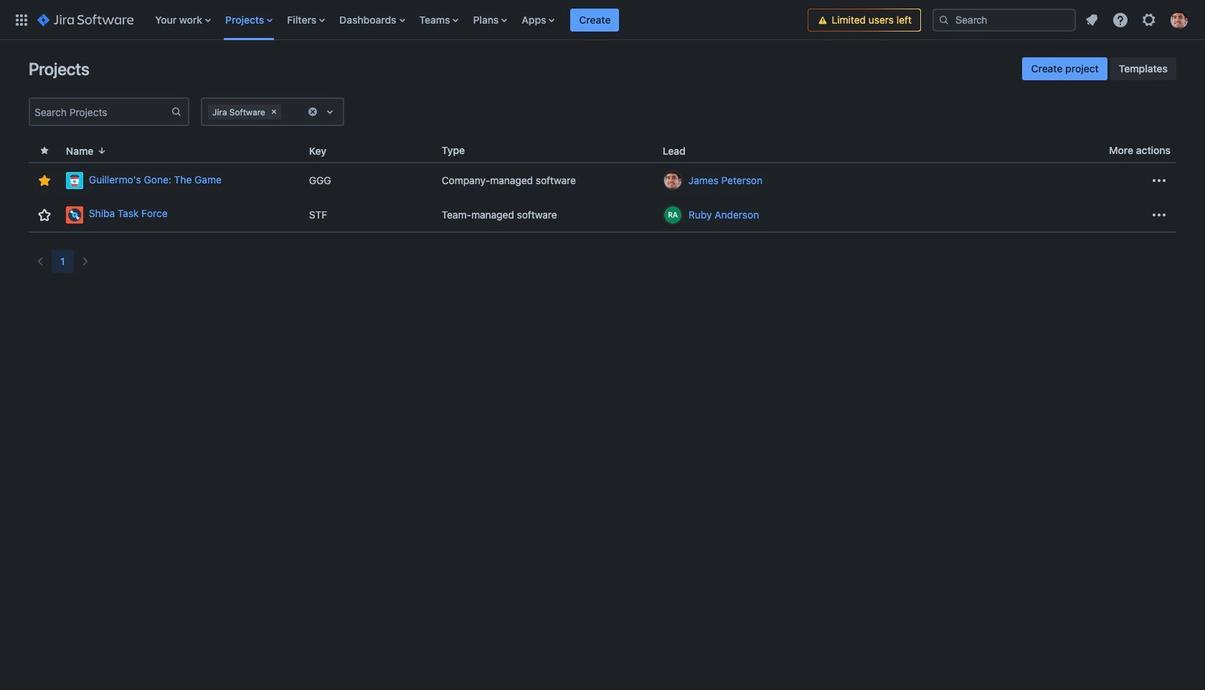 Task type: describe. For each thing, give the bounding box(es) containing it.
previous image
[[32, 253, 49, 270]]

clear image
[[307, 106, 318, 118]]

star shiba task force image
[[36, 206, 53, 223]]

primary element
[[9, 0, 808, 40]]

clear image
[[268, 106, 280, 118]]

0 horizontal spatial list
[[148, 0, 808, 40]]

Choose Jira products text field
[[284, 105, 287, 119]]

star guillermo's gone: the game image
[[36, 172, 53, 189]]



Task type: vqa. For each thing, say whether or not it's contained in the screenshot.
second Peterson from the bottom of the page
no



Task type: locate. For each thing, give the bounding box(es) containing it.
settings image
[[1140, 11, 1158, 28]]

None search field
[[932, 8, 1076, 31]]

group
[[1022, 57, 1176, 80]]

your profile and settings image
[[1171, 11, 1188, 28]]

notifications image
[[1083, 11, 1100, 28]]

list
[[148, 0, 808, 40], [1079, 7, 1196, 33]]

banner
[[0, 0, 1205, 40]]

list item
[[571, 0, 619, 40]]

1 horizontal spatial list
[[1079, 7, 1196, 33]]

open image
[[321, 103, 339, 121]]

more image
[[1151, 172, 1168, 189]]

next image
[[76, 253, 94, 270]]

help image
[[1112, 11, 1129, 28]]

appswitcher icon image
[[13, 11, 30, 28]]

more image
[[1151, 206, 1168, 223]]

jira software image
[[37, 11, 134, 28], [37, 11, 134, 28]]

Search Projects text field
[[30, 102, 171, 122]]

Search field
[[932, 8, 1076, 31]]

search image
[[938, 14, 950, 25]]



